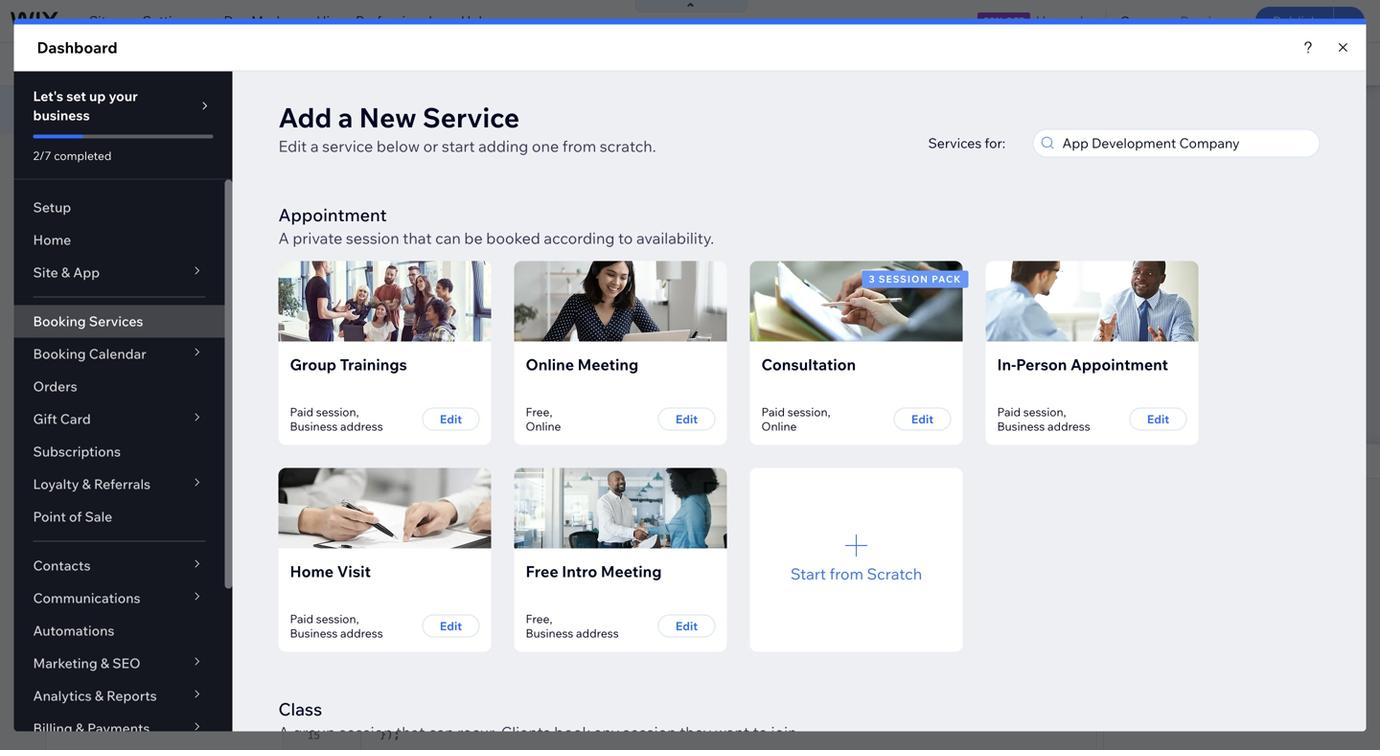 Task type: vqa. For each thing, say whether or not it's contained in the screenshot.
Set
yes



Task type: describe. For each thing, give the bounding box(es) containing it.
service inside "create service" button
[[933, 267, 973, 281]]

set for set work hours
[[887, 326, 906, 340]]

apps
[[396, 285, 429, 302]]

preview
[[1181, 13, 1230, 29]]

framework api
[[754, 556, 844, 570]]

pages
[[100, 131, 136, 147]]

// velo api reference:
[[380, 487, 532, 501]]

site
[[89, 12, 114, 29]]

calendar
[[153, 347, 205, 363]]

50% off
[[984, 15, 1025, 27]]

100%
[[1140, 56, 1174, 73]]

// print hello world:
[[407, 591, 553, 604]]

code
[[91, 97, 125, 114]]

// console.log("hello world!");
[[407, 608, 622, 621]]

hours inside button
[[940, 326, 972, 340]]

1 vertical spatial tools
[[451, 252, 484, 269]]

publish
[[1273, 13, 1320, 29]]

main pages
[[69, 131, 136, 147]]

15
[[308, 730, 320, 742]]

set work hours
[[887, 326, 972, 340]]

dev mode
[[224, 12, 288, 29]]

find
[[365, 285, 393, 302]]

0 horizontal spatial 1
[[314, 489, 320, 501]]

online
[[716, 220, 754, 236]]

0 horizontal spatial work
[[667, 324, 700, 341]]

professional
[[356, 12, 432, 29]]

book online
[[90, 266, 161, 282]]

10
[[308, 644, 320, 656]]

my
[[365, 105, 388, 124]]

online
[[123, 266, 161, 282]]

a
[[346, 12, 353, 29]]

$w . onready ( function
[[380, 522, 511, 535]]

explore
[[365, 252, 412, 269]]

domain
[[728, 56, 776, 72]]

// write your javascript code here using the velo
[[407, 556, 747, 570]]

5
[[314, 558, 320, 570]]

started
[[478, 455, 519, 470]]

help
[[461, 12, 491, 29]]

0 horizontal spatial hours
[[703, 324, 741, 341]]

upgrade
[[1037, 12, 1092, 29]]

create service
[[894, 267, 973, 281]]

1 horizontal spatial service
[[719, 266, 766, 282]]

hire a professional
[[317, 12, 432, 29]]

paid
[[949, 384, 972, 398]]

&
[[434, 194, 443, 211]]

// velo api reference: https://www.wix.com/velo/reference/api-overview/in
[[380, 487, 886, 501]]

create for create your first service
[[612, 266, 654, 282]]

{
[[539, 522, 546, 535]]

settings
[[143, 12, 195, 29]]

https://www.wix.com/velo/reference/api-
[[539, 487, 809, 501]]

get paid button
[[913, 380, 986, 403]]

getting started
[[434, 455, 519, 470]]

1 vertical spatial page
[[148, 293, 178, 309]]

$w
[[380, 522, 394, 535]]

explore more tools
[[365, 252, 484, 269]]

0 vertical spatial connect
[[640, 56, 693, 72]]

search button
[[1280, 43, 1381, 85]]

9
[[314, 627, 320, 639]]

.
[[394, 522, 401, 535]]

preview button
[[1166, 0, 1245, 42]]

8
[[314, 609, 320, 621]]

main
[[69, 131, 98, 147]]

skip
[[846, 267, 870, 281]]

to take online bookings,
[[668, 220, 818, 236]]

form
[[153, 320, 183, 336]]

0 vertical spatial page
[[56, 97, 88, 114]]

2 3 4 5 6 8 9 10
[[308, 506, 320, 656]]

0 horizontal spatial service
[[102, 293, 145, 309]]

save button
[[1107, 0, 1166, 42]]

hire
[[317, 12, 342, 29]]

// write your javascript code here using the velo framework api
[[407, 556, 844, 570]]

0 vertical spatial services
[[72, 56, 126, 73]]

create for create service
[[894, 267, 930, 281]]

1 vertical spatial services
[[322, 455, 370, 470]]

0 vertical spatial your
[[696, 56, 725, 72]]



Task type: locate. For each thing, give the bounding box(es) containing it.
0 horizontal spatial create
[[612, 266, 654, 282]]

booking calendar
[[102, 347, 205, 363]]

set down the create your first service
[[612, 324, 633, 341]]

dev
[[224, 12, 248, 29]]

service
[[719, 266, 766, 282], [933, 267, 973, 281], [102, 293, 145, 309]]

100% button
[[1109, 43, 1187, 85]]

create service button
[[881, 263, 986, 286]]

booking for booking calendar
[[102, 347, 150, 363]]

search
[[1320, 56, 1364, 73]]

your
[[696, 56, 725, 72], [657, 266, 685, 282], [636, 324, 664, 341]]

wix forms & payments
[[365, 194, 508, 211]]

1 vertical spatial connect
[[612, 383, 665, 399]]

save
[[1121, 13, 1152, 29]]

1 booking from the top
[[102, 320, 150, 336]]

your for first
[[657, 266, 685, 282]]

service down book online
[[102, 293, 145, 309]]

hours
[[703, 324, 741, 341], [940, 326, 972, 340]]

book
[[90, 266, 120, 282]]

work down the create your first service
[[667, 324, 700, 341]]

set your work hours
[[612, 324, 741, 341]]

1 horizontal spatial 1
[[625, 56, 631, 72]]

work inside button
[[908, 326, 937, 340]]

your down the create your first service
[[636, 324, 664, 341]]

onready
[[401, 522, 449, 535]]

6
[[314, 575, 320, 587]]

create right skip
[[894, 267, 930, 281]]

1 horizontal spatial tools
[[1228, 56, 1261, 73]]

0 vertical spatial booking
[[102, 320, 150, 336]]

forms
[[392, 194, 431, 211]]

create your first service
[[612, 266, 766, 282]]

4
[[314, 540, 320, 552]]

off
[[1006, 15, 1025, 27]]

tools button
[[1188, 43, 1279, 85]]

1 vertical spatial booking
[[102, 347, 150, 363]]

hours up "paid"
[[940, 326, 972, 340]]

create left the first
[[612, 266, 654, 282]]

1
[[625, 56, 631, 72], [314, 489, 320, 501]]

my business
[[365, 105, 457, 124]]

0 vertical spatial 1
[[625, 56, 631, 72]]

hours down the first
[[703, 324, 741, 341]]

first
[[688, 266, 716, 282]]

()
[[518, 522, 532, 535]]

bookings,
[[757, 220, 818, 236]]

tools right 'more'
[[451, 252, 484, 269]]

business
[[392, 105, 457, 124]]

14
[[308, 713, 320, 725]]

1 horizontal spatial work
[[908, 326, 937, 340]]

booking down the service page
[[102, 320, 150, 336]]

site-
[[598, 56, 625, 72]]

13
[[308, 696, 320, 708]]

set for set your work hours
[[612, 324, 633, 341]]

your left the first
[[657, 266, 685, 282]]

tools
[[1228, 56, 1261, 73], [451, 252, 484, 269]]

your for work
[[636, 324, 664, 341]]

more
[[415, 252, 448, 269]]

to
[[668, 220, 683, 236]]

work down "create service" button
[[908, 326, 937, 340]]

0 horizontal spatial tools
[[451, 252, 484, 269]]

methods
[[727, 383, 783, 399]]

getting
[[434, 455, 475, 470]]

create inside button
[[894, 267, 930, 281]]

(
[[449, 522, 456, 535]]

payments
[[446, 194, 508, 211]]

2
[[314, 506, 320, 518]]

50%
[[984, 15, 1004, 27]]

https://appleapplelee2001.wixsite.com/my-
[[330, 56, 598, 72]]

1 horizontal spatial set
[[887, 326, 906, 340]]

1 vertical spatial 1
[[314, 489, 320, 501]]

service page
[[102, 293, 178, 309]]

publish button
[[1256, 7, 1334, 35]]

set
[[612, 324, 633, 341], [887, 326, 906, 340]]

set work hours button
[[874, 321, 986, 344]]

// call functions on page elements, e.g.:
[[407, 643, 692, 656]]

function
[[456, 522, 511, 535]]

1 horizontal spatial create
[[894, 267, 930, 281]]

payment
[[668, 383, 724, 399]]

find apps
[[365, 285, 429, 302]]

3
[[314, 523, 320, 535]]

1 horizontal spatial page
[[148, 293, 178, 309]]

page up main
[[56, 97, 88, 114]]

1 horizontal spatial hours
[[940, 326, 972, 340]]

2 horizontal spatial service
[[933, 267, 973, 281]]

booking
[[102, 320, 150, 336], [102, 347, 150, 363]]

connect payment methods
[[612, 383, 783, 399]]

booking down booking form
[[102, 347, 150, 363]]

service up set work hours button
[[933, 267, 973, 281]]

2 booking from the top
[[102, 347, 150, 363]]

page code
[[56, 97, 125, 114]]

service right the first
[[719, 266, 766, 282]]

1 horizontal spatial services
[[322, 455, 370, 470]]

overview/in
[[809, 487, 886, 501]]

});
[[380, 729, 401, 742]]

connect right "site-"
[[640, 56, 693, 72]]

0 horizontal spatial services
[[72, 56, 126, 73]]

work
[[667, 324, 700, 341], [908, 326, 937, 340]]

page up "form"
[[148, 293, 178, 309]]

tools down preview
[[1228, 56, 1261, 73]]

0 horizontal spatial page
[[56, 97, 88, 114]]

tools inside button
[[1228, 56, 1261, 73]]

set inside set work hours button
[[887, 326, 906, 340]]

wix
[[365, 194, 389, 211]]

0 horizontal spatial set
[[612, 324, 633, 341]]

connect left 'payment'
[[612, 383, 665, 399]]

create
[[612, 266, 654, 282], [894, 267, 930, 281]]

mode
[[251, 12, 288, 29]]

get
[[926, 384, 946, 398]]

// print hello world: // console.log("hello world!");
[[407, 591, 622, 621]]

13 14 15
[[308, 696, 320, 742]]

1 vertical spatial your
[[657, 266, 685, 282]]

https://appleapplelee2001.wixsite.com/my-site-1 connect your domain
[[330, 56, 776, 72]]

your left "domain"
[[696, 56, 725, 72]]

skip button
[[846, 263, 870, 286]]

0 vertical spatial tools
[[1228, 56, 1261, 73]]

services
[[72, 56, 126, 73], [322, 455, 370, 470]]

booking for booking form
[[102, 320, 150, 336]]

set down "create service" button
[[887, 326, 906, 340]]

2 vertical spatial your
[[636, 324, 664, 341]]



